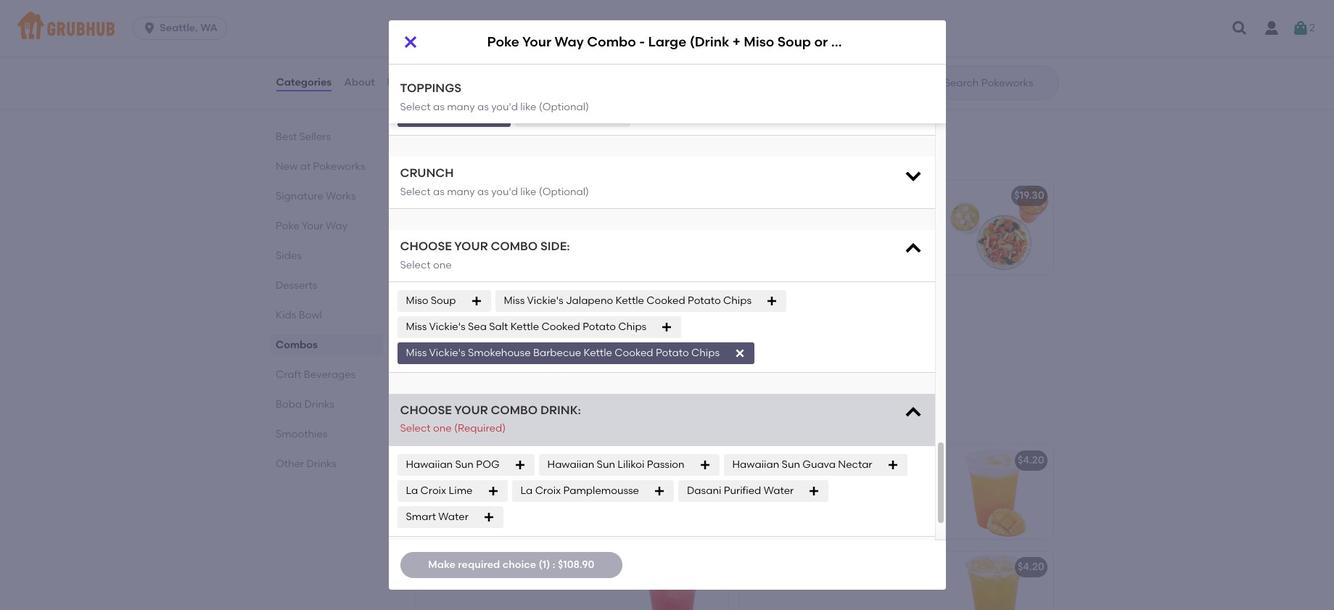 Task type: locate. For each thing, give the bounding box(es) containing it.
combo up miss vickie's sea salt kettle cooked potato chips
[[499, 296, 536, 309]]

croix left pamplemousse
[[535, 484, 561, 497]]

three
[[423, 317, 452, 329]]

sun up pamplemousse
[[597, 458, 615, 471]]

choice inside mix up to 2 proteins with your choice of base, mix-ins, toppings, and flavor.
[[893, 210, 926, 222]]

large
[[648, 34, 687, 50], [545, 296, 574, 309]]

1 vertical spatial combos
[[275, 339, 317, 351]]

vickie's down mix
[[429, 347, 466, 359]]

craft beverages up boba drinks
[[275, 369, 355, 381]]

like inside crunch select as many as you'd like (optional)
[[520, 186, 537, 198]]

lilikoi green tea image
[[944, 552, 1053, 610]]

select down crunch
[[400, 186, 431, 198]]

you'd
[[491, 101, 518, 113], [491, 186, 518, 198]]

1 horizontal spatial choice
[[543, 317, 577, 329]]

craft up boba
[[275, 369, 301, 381]]

- up surimi salad
[[640, 34, 645, 50]]

croix for lime
[[421, 484, 446, 497]]

lime
[[449, 484, 473, 497]]

proteins up 'mix-'
[[803, 210, 843, 222]]

2 vertical spatial vickie's
[[429, 347, 466, 359]]

select down masago
[[400, 101, 431, 113]]

reviews
[[387, 76, 428, 88]]

1 vertical spatial combo
[[508, 190, 545, 202]]

+$1.15 right 'double surimi salad'
[[813, 57, 839, 70]]

0 vertical spatial of
[[749, 225, 758, 237]]

poke
[[487, 34, 520, 50], [275, 220, 299, 232], [423, 296, 448, 309]]

and
[[457, 96, 477, 108], [879, 225, 898, 237], [510, 332, 530, 344]]

make
[[428, 559, 456, 571]]

combo up side:
[[508, 190, 545, 202]]

one for choose your combo side:
[[433, 259, 452, 271]]

1 horizontal spatial -
[[640, 34, 645, 50]]

signature inside button
[[423, 190, 472, 202]]

0 horizontal spatial of
[[579, 317, 589, 329]]

1 vertical spatial choose
[[400, 403, 452, 417]]

as
[[433, 101, 445, 113], [477, 101, 489, 113], [433, 186, 445, 198], [477, 186, 489, 198]]

miss vickie's smokehouse barbecue kettle cooked potato chips
[[406, 347, 720, 359]]

1 la from the left
[[406, 484, 418, 497]]

1 surimi from the left
[[595, 57, 626, 70]]

toppings, right 'mix-'
[[830, 225, 876, 237]]

1 one from the top
[[433, 259, 452, 271]]

one inside choose your combo side: select one
[[433, 259, 452, 271]]

$7.80
[[691, 31, 716, 44]]

many inside toppings select as many as you'd like (optional)
[[447, 101, 475, 113]]

1 vertical spatial vickie's
[[429, 321, 466, 333]]

2 select from the top
[[400, 186, 431, 198]]

miss down mix
[[406, 347, 427, 359]]

2 hawaiian from the left
[[548, 458, 595, 471]]

hawaiian sun pog
[[406, 458, 500, 471]]

with
[[501, 52, 521, 64], [846, 210, 866, 222], [497, 317, 517, 329]]

kids bowl
[[275, 309, 322, 321]]

1 vertical spatial with
[[846, 210, 866, 222]]

your up the (required)
[[455, 403, 488, 417]]

best sellers
[[275, 131, 331, 143]]

1 (optional) from the top
[[539, 101, 589, 113]]

beverages up pog
[[456, 411, 537, 429]]

2 sun from the left
[[597, 458, 615, 471]]

double down seaweed salad
[[705, 57, 740, 70]]

lilikoi lemonade image
[[619, 445, 728, 539]]

select up the "hawaiian sun pog"
[[400, 423, 431, 435]]

1 combo from the top
[[491, 240, 538, 253]]

combo for drink:
[[491, 403, 538, 417]]

0 vertical spatial potato
[[688, 294, 721, 307]]

double for double surimi salad
[[705, 57, 740, 70]]

toppings, up the smokehouse
[[462, 332, 508, 344]]

craft
[[275, 369, 301, 381], [412, 411, 452, 429]]

craft beverages
[[275, 369, 355, 381], [412, 411, 537, 429]]

green
[[526, 84, 557, 96]]

1 vertical spatial choice
[[543, 317, 577, 329]]

2 one from the top
[[433, 423, 452, 435]]

0 horizontal spatial your
[[520, 317, 541, 329]]

+$0.60
[[455, 84, 487, 96]]

- up miss vickie's sea salt kettle cooked potato chips
[[539, 296, 543, 309]]

2 la from the left
[[521, 484, 533, 497]]

2 vertical spatial miss
[[406, 347, 427, 359]]

mango lemonade image
[[944, 445, 1053, 539]]

vickie's
[[527, 294, 564, 307], [429, 321, 466, 333], [429, 347, 466, 359]]

2 inside mix up to 2 proteins with your choice of base, mix-ins, toppings, and flavor.
[[795, 210, 801, 222]]

1 vertical spatial like
[[520, 186, 537, 198]]

boba drinks
[[275, 398, 334, 411]]

poke your way combo - regular (drink + miso soup or kettle chips) image
[[944, 180, 1053, 275]]

1 vertical spatial chips
[[618, 321, 647, 333]]

0 horizontal spatial combos
[[275, 339, 317, 351]]

0 horizontal spatial 2
[[795, 210, 801, 222]]

miss for miss vickie's sea salt kettle cooked potato chips
[[406, 321, 427, 333]]

1 vertical spatial (optional)
[[539, 186, 589, 198]]

1 vertical spatial your
[[455, 403, 488, 417]]

2 horizontal spatial hawaiian
[[733, 458, 780, 471]]

combo left side:
[[491, 240, 538, 253]]

2 vertical spatial with
[[497, 317, 517, 329]]

miso
[[744, 34, 775, 50], [588, 190, 611, 202], [406, 294, 428, 307], [618, 296, 641, 309]]

lilikoi up la croix lime
[[423, 454, 452, 467]]

way down signature works
[[325, 220, 347, 232]]

combo up the (required)
[[491, 403, 538, 417]]

2 your from the top
[[455, 403, 488, 417]]

2 +$1.15 from the left
[[813, 57, 839, 70]]

(optional) down green onion on the top left of page
[[539, 101, 589, 113]]

2 combo from the top
[[491, 403, 538, 417]]

svg image
[[1232, 20, 1249, 37], [1293, 20, 1310, 37], [493, 32, 505, 44], [402, 33, 419, 51], [671, 58, 683, 70], [845, 58, 857, 70], [491, 111, 502, 122], [514, 459, 526, 471], [887, 459, 899, 471], [487, 485, 499, 497], [654, 485, 665, 497], [809, 485, 820, 497]]

1 horizontal spatial of
[[749, 225, 758, 237]]

many for toppings
[[447, 101, 475, 113]]

lemonade for mango lemonade
[[786, 454, 839, 467]]

chips) inside button
[[686, 190, 718, 202]]

to
[[783, 210, 793, 222]]

1 horizontal spatial beverages
[[456, 411, 537, 429]]

you'd inside toppings select as many as you'd like (optional)
[[491, 101, 518, 113]]

1 vertical spatial 2
[[795, 210, 801, 222]]

2 (optional) from the top
[[539, 186, 589, 198]]

water down lime
[[439, 511, 469, 523]]

chips down $22.65
[[692, 347, 720, 359]]

1 vertical spatial potato
[[583, 321, 616, 333]]

vickie's up miss vickie's sea salt kettle cooked potato chips
[[527, 294, 564, 307]]

signature down crunch
[[423, 190, 472, 202]]

1 sun from the left
[[455, 458, 474, 471]]

toppings, inside three proteins with your choice of mix ins, toppings, and flavor.
[[462, 332, 508, 344]]

choose up miso soup
[[400, 240, 452, 253]]

large left $7.80
[[648, 34, 687, 50]]

0 vertical spatial miss
[[504, 294, 525, 307]]

surimi down +$3.40 at the left of page
[[595, 57, 626, 70]]

3 sun from the left
[[782, 458, 800, 471]]

1 vertical spatial combo
[[491, 403, 538, 417]]

1 vertical spatial your
[[520, 317, 541, 329]]

craft beverages up lilikoi lemonade at the left bottom
[[412, 411, 537, 429]]

(optional) up side:
[[539, 186, 589, 198]]

select inside the choose your combo drink: select one (required)
[[400, 423, 431, 435]]

works down new at pokeworks on the top of page
[[326, 190, 356, 202]]

select up miso soup
[[400, 259, 431, 271]]

miso inside button
[[588, 190, 611, 202]]

guava
[[803, 458, 836, 471]]

combo inside choose your combo side: select one
[[491, 240, 538, 253]]

spicy
[[406, 110, 433, 122]]

1 hawaiian from the left
[[406, 458, 453, 471]]

4 select from the top
[[400, 423, 431, 435]]

0 horizontal spatial avocado
[[406, 31, 450, 44]]

la for la croix lime
[[406, 484, 418, 497]]

required
[[458, 559, 500, 571]]

cooked down miss vickie's jalapeno kettle cooked potato chips
[[615, 347, 654, 359]]

1 vertical spatial (drink
[[547, 190, 577, 202]]

mango lemonade
[[749, 454, 839, 467]]

0 horizontal spatial sun
[[455, 458, 474, 471]]

like for toppings
[[520, 101, 537, 113]]

2 horizontal spatial and
[[879, 225, 898, 237]]

you'd inside crunch select as many as you'd like (optional)
[[491, 186, 518, 198]]

svg image
[[142, 21, 157, 36], [654, 32, 666, 44], [779, 32, 791, 44], [562, 58, 573, 70], [903, 166, 923, 186], [903, 239, 923, 259], [471, 295, 482, 307], [766, 295, 778, 307], [661, 321, 673, 333], [734, 348, 746, 359], [903, 403, 923, 423], [699, 459, 711, 471], [483, 511, 495, 523]]

0 horizontal spatial works
[[326, 190, 356, 202]]

spicy furikake
[[406, 110, 476, 122]]

choose inside choose your combo side: select one
[[400, 240, 452, 253]]

combo up surimi salad
[[587, 34, 636, 50]]

poke up three
[[423, 296, 448, 309]]

0 vertical spatial drinks
[[304, 398, 334, 411]]

2 like from the top
[[520, 186, 537, 198]]

water down mango
[[764, 484, 794, 497]]

way up rice,
[[555, 34, 584, 50]]

your for side:
[[455, 240, 488, 253]]

works for signature works combo (drink + miso soup or kettle chips)
[[474, 190, 505, 202]]

1 like from the top
[[520, 101, 537, 113]]

like inside toppings select as many as you'd like (optional)
[[520, 101, 537, 113]]

avocado up chicken
[[406, 31, 450, 44]]

with inside three proteins with your choice of mix ins, toppings, and flavor.
[[497, 317, 517, 329]]

2 croix from the left
[[535, 484, 561, 497]]

lemonade left (1)
[[481, 561, 534, 573]]

your up white
[[522, 34, 552, 50]]

your up 'sea' at the left
[[450, 296, 472, 309]]

1 croix from the left
[[421, 484, 446, 497]]

2 surimi from the left
[[742, 57, 773, 70]]

or
[[815, 34, 828, 50], [466, 52, 476, 64], [641, 190, 652, 202], [671, 296, 681, 309]]

1 horizontal spatial poke
[[423, 296, 448, 309]]

hawaiian up purified
[[733, 458, 780, 471]]

or inside chicken or tofu with white rice, sweet corn, mandarin orange, edamame, surimi salad, wonton crisps, and pokeworks classic
[[466, 52, 476, 64]]

0 horizontal spatial chips
[[618, 321, 647, 333]]

double
[[527, 31, 562, 44], [406, 57, 441, 70], [705, 57, 740, 70]]

way up 'sea' at the left
[[475, 296, 497, 309]]

many down crunch
[[447, 186, 475, 198]]

la for la croix pamplemousse
[[521, 484, 533, 497]]

1 horizontal spatial 2
[[1310, 22, 1316, 34]]

with up mandarin at the top left
[[501, 52, 521, 64]]

signature
[[423, 190, 472, 202], [275, 190, 323, 202]]

pokeworks down surimi at the top left
[[479, 96, 531, 108]]

ins, right mix
[[443, 332, 459, 344]]

ins, right 'base,' at the top
[[812, 225, 828, 237]]

0 vertical spatial ins,
[[812, 225, 828, 237]]

1 you'd from the top
[[491, 101, 518, 113]]

lemonade right mango
[[786, 454, 839, 467]]

your inside the choose your combo drink: select one (required)
[[455, 403, 488, 417]]

base,
[[761, 225, 788, 237]]

avocado up rice,
[[564, 31, 608, 44]]

lemonade down the (required)
[[454, 454, 508, 467]]

your
[[455, 240, 488, 253], [455, 403, 488, 417]]

0 horizontal spatial -
[[539, 296, 543, 309]]

1 horizontal spatial pokeworks
[[479, 96, 531, 108]]

and inside mix up to 2 proteins with your choice of base, mix-ins, toppings, and flavor.
[[879, 225, 898, 237]]

select inside toppings select as many as you'd like (optional)
[[400, 101, 431, 113]]

drinks
[[304, 398, 334, 411], [306, 458, 336, 470]]

0 vertical spatial beverages
[[304, 369, 355, 381]]

0 vertical spatial (optional)
[[539, 101, 589, 113]]

you'd for toppings
[[491, 101, 518, 113]]

1 +$1.15 from the left
[[529, 57, 556, 70]]

+$1.15 up green
[[529, 57, 556, 70]]

2 many from the top
[[447, 186, 475, 198]]

your inside choose your combo side: select one
[[455, 240, 488, 253]]

select inside crunch select as many as you'd like (optional)
[[400, 186, 431, 198]]

cooked left $22.65
[[647, 294, 686, 307]]

2 avocado from the left
[[564, 31, 608, 44]]

lilikoi
[[423, 454, 452, 467], [618, 458, 645, 471]]

pokeworks right the 'at'
[[313, 160, 365, 173]]

0 vertical spatial toppings,
[[830, 225, 876, 237]]

double surimi salad
[[705, 57, 804, 70]]

+ inside button
[[580, 190, 586, 202]]

0 vertical spatial pokeworks
[[479, 96, 531, 108]]

sun left guava
[[782, 458, 800, 471]]

chips
[[724, 294, 752, 307], [618, 321, 647, 333], [692, 347, 720, 359]]

poke your way combo - large (drink + miso soup or kettle chips)
[[487, 34, 916, 50], [423, 296, 748, 309]]

of down jalapeno
[[579, 317, 589, 329]]

choose inside the choose your combo drink: select one (required)
[[400, 403, 452, 417]]

salt
[[489, 321, 508, 333]]

surimi down seaweed salad
[[742, 57, 773, 70]]

1 vertical spatial toppings,
[[462, 332, 508, 344]]

1 select from the top
[[400, 101, 431, 113]]

0 vertical spatial poke
[[487, 34, 520, 50]]

2 choose from the top
[[400, 403, 452, 417]]

double up white
[[527, 31, 562, 44]]

hawaiian up la croix lime
[[406, 458, 453, 471]]

1 horizontal spatial works
[[474, 190, 505, 202]]

kids bowl image
[[619, 22, 728, 116]]

0 vertical spatial one
[[433, 259, 452, 271]]

choose up the "hawaiian sun pog"
[[400, 403, 452, 417]]

ins, inside three proteins with your choice of mix ins, toppings, and flavor.
[[443, 332, 459, 344]]

edamame,
[[423, 81, 478, 94]]

pamplemousse
[[564, 484, 639, 497]]

and inside chicken or tofu with white rice, sweet corn, mandarin orange, edamame, surimi salad, wonton crisps, and pokeworks classic
[[457, 96, 477, 108]]

0 vertical spatial many
[[447, 101, 475, 113]]

0 horizontal spatial beverages
[[304, 369, 355, 381]]

2 you'd from the top
[[491, 186, 518, 198]]

with inside mix up to 2 proteins with your choice of base, mix-ins, toppings, and flavor.
[[846, 210, 866, 222]]

1 vertical spatial chips)
[[686, 190, 718, 202]]

1 horizontal spatial surimi
[[742, 57, 773, 70]]

1 horizontal spatial large
[[648, 34, 687, 50]]

lemonade for strawberry lemonade
[[481, 561, 534, 573]]

1 choose from the top
[[400, 240, 452, 253]]

0 vertical spatial water
[[764, 484, 794, 497]]

+$3.40
[[617, 31, 649, 44]]

many down +$0.60
[[447, 101, 475, 113]]

1 horizontal spatial hawaiian
[[548, 458, 595, 471]]

of inside mix up to 2 proteins with your choice of base, mix-ins, toppings, and flavor.
[[749, 225, 758, 237]]

your down signature works
[[301, 220, 323, 232]]

your up miso soup
[[455, 240, 488, 253]]

1 vertical spatial miss
[[406, 321, 427, 333]]

1 horizontal spatial your
[[450, 296, 472, 309]]

2 button
[[1293, 15, 1316, 41]]

la up smart at left bottom
[[406, 484, 418, 497]]

vickie's left 'sea' at the left
[[429, 321, 466, 333]]

combo
[[491, 240, 538, 253], [491, 403, 538, 417]]

1 vertical spatial water
[[439, 511, 469, 523]]

0 vertical spatial combo
[[587, 34, 636, 50]]

drinks right boba
[[304, 398, 334, 411]]

you'd down surimi at the top left
[[491, 101, 518, 113]]

one up miso soup
[[433, 259, 452, 271]]

lilikoi left passion
[[618, 458, 645, 471]]

about button
[[343, 57, 376, 109]]

combo inside the choose your combo drink: select one (required)
[[491, 403, 538, 417]]

0 vertical spatial poke your way combo - large (drink + miso soup or kettle chips)
[[487, 34, 916, 50]]

1 horizontal spatial avocado
[[564, 31, 608, 44]]

combo
[[587, 34, 636, 50], [508, 190, 545, 202], [499, 296, 536, 309]]

3 hawaiian from the left
[[733, 458, 780, 471]]

0 vertical spatial flavor.
[[749, 240, 778, 252]]

sea
[[468, 321, 487, 333]]

drinks right other
[[306, 458, 336, 470]]

0 horizontal spatial +$1.15
[[529, 57, 556, 70]]

signature down the 'at'
[[275, 190, 323, 202]]

combos
[[412, 146, 476, 164], [275, 339, 317, 351]]

your inside three proteins with your choice of mix ins, toppings, and flavor.
[[520, 317, 541, 329]]

your for drink:
[[455, 403, 488, 417]]

of
[[749, 225, 758, 237], [579, 317, 589, 329]]

hawaiian
[[406, 458, 453, 471], [548, 458, 595, 471], [733, 458, 780, 471]]

hawaiian up 'la croix pamplemousse'
[[548, 458, 595, 471]]

croix up smart water
[[421, 484, 446, 497]]

2 horizontal spatial your
[[522, 34, 552, 50]]

beverages up boba drinks
[[304, 369, 355, 381]]

soup
[[778, 34, 811, 50], [614, 190, 639, 202], [431, 294, 456, 307], [643, 296, 669, 309]]

0 vertical spatial vickie's
[[527, 294, 564, 307]]

green onion
[[526, 84, 589, 96]]

0 horizontal spatial proteins
[[454, 317, 494, 329]]

$19.30
[[1015, 190, 1045, 202]]

you'd for crunch
[[491, 186, 518, 198]]

$22.65
[[688, 296, 720, 309]]

chips right $22.65
[[724, 294, 752, 307]]

0 vertical spatial cooked
[[647, 294, 686, 307]]

1 horizontal spatial seaweed
[[688, 31, 734, 44]]

(optional) inside crunch select as many as you'd like (optional)
[[539, 186, 589, 198]]

(optional) inside toppings select as many as you'd like (optional)
[[539, 101, 589, 113]]

of down the mix
[[749, 225, 758, 237]]

potato for miss vickie's smokehouse barbecue kettle cooked potato chips
[[656, 347, 689, 359]]

poke your way combo - large (drink + miso soup or kettle chips) image
[[619, 287, 728, 381]]

0 vertical spatial -
[[640, 34, 645, 50]]

svg image inside 2 button
[[1293, 20, 1310, 37]]

combos up crunch
[[412, 146, 476, 164]]

signature works
[[275, 190, 356, 202]]

1 horizontal spatial signature
[[423, 190, 472, 202]]

3 select from the top
[[400, 259, 431, 271]]

1 vertical spatial ins,
[[443, 332, 459, 344]]

0 vertical spatial your
[[869, 210, 890, 222]]

proteins inside mix up to 2 proteins with your choice of base, mix-ins, toppings, and flavor.
[[803, 210, 843, 222]]

hawaiian for hawaiian sun lilikoi passion
[[548, 458, 595, 471]]

miss for miss vickie's smokehouse barbecue kettle cooked potato chips
[[406, 347, 427, 359]]

1 horizontal spatial combos
[[412, 146, 476, 164]]

2 vertical spatial combo
[[499, 296, 536, 309]]

lemonade inside button
[[481, 561, 534, 573]]

proteins
[[803, 210, 843, 222], [454, 317, 494, 329]]

double for double seaweed salad
[[406, 57, 441, 70]]

combos down kids bowl
[[275, 339, 317, 351]]

2 horizontal spatial double
[[705, 57, 740, 70]]

seattle, wa
[[160, 22, 218, 34]]

surimi
[[595, 57, 626, 70], [742, 57, 773, 70]]

flavor. up barbecue at the left bottom of page
[[532, 332, 562, 344]]

potato for miss vickie's sea salt kettle cooked potato chips
[[583, 321, 616, 333]]

1 many from the top
[[447, 101, 475, 113]]

with right to
[[846, 210, 866, 222]]

dasani
[[687, 484, 722, 497]]

categories button
[[275, 57, 332, 109]]

0 horizontal spatial croix
[[421, 484, 446, 497]]

cooked for miss vickie's smokehouse barbecue kettle cooked potato chips
[[615, 347, 654, 359]]

0 vertical spatial craft beverages
[[275, 369, 355, 381]]

double for double avocado
[[527, 31, 562, 44]]

miss down miso soup
[[406, 321, 427, 333]]

0 horizontal spatial surimi
[[595, 57, 626, 70]]

signature for signature works combo (drink + miso soup or kettle chips)
[[423, 190, 472, 202]]

+$1.15 for double surimi salad
[[813, 57, 839, 70]]

dasani purified water
[[687, 484, 794, 497]]

1 horizontal spatial la
[[521, 484, 533, 497]]

craft left the (required)
[[412, 411, 452, 429]]

many inside crunch select as many as you'd like (optional)
[[447, 186, 475, 198]]

double up the 'reviews'
[[406, 57, 441, 70]]

1 horizontal spatial double
[[527, 31, 562, 44]]

1 vertical spatial flavor.
[[532, 332, 562, 344]]

desserts
[[275, 279, 317, 292]]

1 vertical spatial your
[[301, 220, 323, 232]]

one inside the choose your combo drink: select one (required)
[[433, 423, 452, 435]]

croix for pamplemousse
[[535, 484, 561, 497]]

select
[[400, 101, 431, 113], [400, 186, 431, 198], [400, 259, 431, 271], [400, 423, 431, 435]]

toppings select as many as you'd like (optional)
[[400, 81, 589, 113]]

miss up miss vickie's sea salt kettle cooked potato chips
[[504, 294, 525, 307]]

smokehouse
[[468, 347, 531, 359]]

works up choose your combo side: select one
[[474, 190, 505, 202]]

you'd up choose your combo side: select one
[[491, 186, 518, 198]]

+$1.15
[[529, 57, 556, 70], [813, 57, 839, 70]]

kettle
[[831, 34, 870, 50], [654, 190, 683, 202], [616, 294, 644, 307], [684, 296, 713, 309], [511, 321, 539, 333], [584, 347, 612, 359]]

0 horizontal spatial toppings,
[[462, 332, 508, 344]]

hawaiian sun guava nectar
[[733, 458, 873, 471]]

avocado
[[406, 31, 450, 44], [564, 31, 608, 44]]

sun left pog
[[455, 458, 474, 471]]

proteins right three
[[454, 317, 494, 329]]

1 horizontal spatial croix
[[535, 484, 561, 497]]

la right lime
[[521, 484, 533, 497]]

pokeworks
[[479, 96, 531, 108], [313, 160, 365, 173]]

svg image inside seattle, wa button
[[142, 21, 157, 36]]

choose for choose your combo side:
[[400, 240, 452, 253]]

2 vertical spatial chips
[[692, 347, 720, 359]]

1 your from the top
[[455, 240, 488, 253]]

1 vertical spatial cooked
[[542, 321, 580, 333]]

1 horizontal spatial proteins
[[803, 210, 843, 222]]

1 vertical spatial drinks
[[306, 458, 336, 470]]

1 vertical spatial many
[[447, 186, 475, 198]]

works inside signature works combo (drink + miso soup or kettle chips) button
[[474, 190, 505, 202]]

beverages
[[304, 369, 355, 381], [456, 411, 537, 429]]

white
[[524, 52, 551, 64]]

chips down miss vickie's jalapeno kettle cooked potato chips
[[618, 321, 647, 333]]

poke up the tofu
[[487, 34, 520, 50]]

cooked up miss vickie's smokehouse barbecue kettle cooked potato chips
[[542, 321, 580, 333]]



Task type: vqa. For each thing, say whether or not it's contained in the screenshot.
the topmost saved restaurant button
no



Task type: describe. For each thing, give the bounding box(es) containing it.
sweet
[[423, 67, 452, 79]]

wa
[[200, 22, 218, 34]]

crisps,
[[423, 96, 455, 108]]

:
[[553, 559, 556, 571]]

mix
[[423, 332, 441, 344]]

bowl
[[298, 309, 322, 321]]

$108.90
[[558, 559, 595, 571]]

best
[[275, 131, 297, 143]]

onion
[[559, 84, 589, 96]]

(drink inside button
[[547, 190, 577, 202]]

main navigation navigation
[[0, 0, 1335, 57]]

0 vertical spatial seaweed
[[688, 31, 734, 44]]

wonton
[[544, 81, 581, 94]]

(required)
[[454, 423, 506, 435]]

boba
[[275, 398, 302, 411]]

miss vickie's sea salt kettle cooked potato chips
[[406, 321, 647, 333]]

signature works combo (drink + miso soup or kettle chips) image
[[619, 180, 728, 275]]

pog
[[476, 458, 500, 471]]

orange,
[[533, 67, 571, 79]]

of inside three proteins with your choice of mix ins, toppings, and flavor.
[[579, 317, 589, 329]]

combo inside button
[[508, 190, 545, 202]]

sesame
[[524, 110, 563, 122]]

$4.20 button
[[740, 552, 1053, 610]]

make required choice (1) : $108.90
[[428, 559, 595, 571]]

la croix pamplemousse
[[521, 484, 639, 497]]

Search Pokeworks search field
[[943, 76, 1054, 90]]

1 horizontal spatial craft beverages
[[412, 411, 537, 429]]

surimi salad
[[595, 57, 657, 70]]

sesame seeds
[[524, 110, 596, 122]]

purified
[[724, 484, 761, 497]]

crunch select as many as you'd like (optional)
[[400, 166, 589, 198]]

0 vertical spatial chips
[[724, 294, 752, 307]]

1 vertical spatial craft
[[412, 411, 452, 429]]

with inside chicken or tofu with white rice, sweet corn, mandarin orange, edamame, surimi salad, wonton crisps, and pokeworks classic
[[501, 52, 521, 64]]

1 vertical spatial pokeworks
[[313, 160, 365, 173]]

1 vertical spatial seaweed
[[444, 57, 489, 70]]

$4.20 for mango lemonade
[[1018, 454, 1045, 467]]

flavor. inside mix up to 2 proteins with your choice of base, mix-ins, toppings, and flavor.
[[749, 240, 778, 252]]

(optional) for crunch
[[539, 186, 589, 198]]

cooked for miss vickie's sea salt kettle cooked potato chips
[[542, 321, 580, 333]]

flavor. inside three proteins with your choice of mix ins, toppings, and flavor.
[[532, 332, 562, 344]]

as up choose your combo side: select one
[[477, 186, 489, 198]]

works for signature works
[[326, 190, 356, 202]]

mix
[[749, 210, 765, 222]]

signature for signature works
[[275, 190, 323, 202]]

(optional) for toppings
[[539, 101, 589, 113]]

hawaiian sun lilikoi passion
[[548, 458, 685, 471]]

$4.20 for lilikoi lemonade
[[693, 454, 720, 467]]

0 vertical spatial (drink
[[690, 34, 730, 50]]

side:
[[541, 240, 570, 253]]

poke your way
[[275, 220, 347, 232]]

strawberry lemonade button
[[415, 552, 728, 610]]

chips for miss vickie's smokehouse barbecue kettle cooked potato chips
[[692, 347, 720, 359]]

tofu
[[479, 52, 498, 64]]

miso soup
[[406, 294, 456, 307]]

miss for miss vickie's jalapeno kettle cooked potato chips
[[504, 294, 525, 307]]

pokeworks inside chicken or tofu with white rice, sweet corn, mandarin orange, edamame, surimi salad, wonton crisps, and pokeworks classic
[[479, 96, 531, 108]]

ins, inside mix up to 2 proteins with your choice of base, mix-ins, toppings, and flavor.
[[812, 225, 828, 237]]

double seaweed salad
[[406, 57, 520, 70]]

three proteins with your choice of mix ins, toppings, and flavor.
[[423, 317, 589, 344]]

2 vertical spatial poke
[[423, 296, 448, 309]]

sellers
[[299, 131, 331, 143]]

other drinks
[[275, 458, 336, 470]]

furikake
[[435, 110, 476, 122]]

kids
[[275, 309, 296, 321]]

as down toppings
[[433, 101, 445, 113]]

sun for pog
[[455, 458, 474, 471]]

1 vertical spatial poke
[[275, 220, 299, 232]]

nectar
[[838, 458, 873, 471]]

salad,
[[512, 81, 542, 94]]

0 vertical spatial craft
[[275, 369, 301, 381]]

1 vertical spatial large
[[545, 296, 574, 309]]

choice inside three proteins with your choice of mix ins, toppings, and flavor.
[[543, 317, 577, 329]]

2 vertical spatial chips)
[[715, 296, 748, 309]]

like for crunch
[[520, 186, 537, 198]]

your inside mix up to 2 proteins with your choice of base, mix-ins, toppings, and flavor.
[[869, 210, 890, 222]]

+$1.15 for double seaweed salad
[[529, 57, 556, 70]]

up
[[767, 210, 780, 222]]

seaweed salad
[[688, 31, 765, 44]]

new
[[275, 160, 297, 173]]

seattle,
[[160, 22, 198, 34]]

vickie's for sea
[[429, 321, 466, 333]]

mix-
[[790, 225, 812, 237]]

0 vertical spatial chips)
[[873, 34, 916, 50]]

soup inside signature works combo (drink + miso soup or kettle chips) button
[[614, 190, 639, 202]]

strawberry lemonade image
[[619, 552, 728, 610]]

lemonade for lilikoi lemonade
[[454, 454, 508, 467]]

many for crunch
[[447, 186, 475, 198]]

smoothies
[[275, 428, 327, 440]]

0 horizontal spatial water
[[439, 511, 469, 523]]

drinks for boba drinks
[[304, 398, 334, 411]]

1 vertical spatial -
[[539, 296, 543, 309]]

chicken or tofu with white rice, sweet corn, mandarin orange, edamame, surimi salad, wonton crisps, and pokeworks classic
[[423, 52, 581, 108]]

sides
[[275, 250, 302, 262]]

miss vickie's jalapeno kettle cooked potato chips
[[504, 294, 752, 307]]

hawaiian for hawaiian sun pog
[[406, 458, 453, 471]]

choose your combo side: select one
[[400, 240, 570, 271]]

passion
[[647, 458, 685, 471]]

toppings, inside mix up to 2 proteins with your choice of base, mix-ins, toppings, and flavor.
[[830, 225, 876, 237]]

as down crunch
[[433, 186, 445, 198]]

combo for side:
[[491, 240, 538, 253]]

seattle, wa button
[[133, 17, 233, 40]]

0 vertical spatial large
[[648, 34, 687, 50]]

0 horizontal spatial craft beverages
[[275, 369, 355, 381]]

strawberry lemonade
[[423, 561, 534, 573]]

chicken
[[423, 52, 464, 64]]

barbecue
[[533, 347, 581, 359]]

about
[[344, 76, 375, 88]]

lilikoi lemonade
[[423, 454, 508, 467]]

chips for miss vickie's sea salt kettle cooked potato chips
[[618, 321, 647, 333]]

2 inside button
[[1310, 22, 1316, 34]]

hawaiian for hawaiian sun guava nectar
[[733, 458, 780, 471]]

vickie's for smokehouse
[[429, 347, 466, 359]]

toppings
[[400, 81, 462, 95]]

or inside button
[[641, 190, 652, 202]]

1 vertical spatial poke your way combo - large (drink + miso soup or kettle chips)
[[423, 296, 748, 309]]

$4.20 inside button
[[1018, 561, 1045, 573]]

proteins inside three proteins with your choice of mix ins, toppings, and flavor.
[[454, 317, 494, 329]]

drink:
[[541, 403, 581, 417]]

as down +$0.60
[[477, 101, 489, 113]]

sun for guava
[[782, 458, 800, 471]]

0 vertical spatial way
[[555, 34, 584, 50]]

kettle inside signature works combo (drink + miso soup or kettle chips) button
[[654, 190, 683, 202]]

drinks for other drinks
[[306, 458, 336, 470]]

0 horizontal spatial lilikoi
[[423, 454, 452, 467]]

corn,
[[455, 67, 480, 79]]

one for choose your combo drink:
[[433, 423, 452, 435]]

smart water
[[406, 511, 469, 523]]

2 vertical spatial your
[[450, 296, 472, 309]]

jalapeno
[[566, 294, 613, 307]]

2 vertical spatial (drink
[[577, 296, 607, 309]]

and inside three proteins with your choice of mix ins, toppings, and flavor.
[[510, 332, 530, 344]]

choose for choose your combo drink:
[[400, 403, 452, 417]]

rice,
[[553, 52, 574, 64]]

2 vertical spatial choice
[[503, 559, 536, 571]]

sun for lilikoi
[[597, 458, 615, 471]]

choose your combo drink: select one (required)
[[400, 403, 581, 435]]

select inside choose your combo side: select one
[[400, 259, 431, 271]]

new at pokeworks
[[275, 160, 365, 173]]

0 horizontal spatial your
[[301, 220, 323, 232]]

0 vertical spatial combos
[[412, 146, 476, 164]]

mix up to 2 proteins with your choice of base, mix-ins, toppings, and flavor.
[[749, 210, 926, 252]]

mandarin
[[482, 67, 531, 79]]

signature works combo (drink + miso soup or kettle chips)
[[423, 190, 718, 202]]

1 avocado from the left
[[406, 31, 450, 44]]

signature works combo (drink + miso soup or kettle chips) button
[[415, 180, 728, 275]]

masago
[[406, 84, 446, 96]]

1 horizontal spatial lilikoi
[[618, 458, 645, 471]]

at
[[300, 160, 310, 173]]

categories
[[276, 76, 332, 88]]

(1)
[[539, 559, 550, 571]]

strawberry
[[423, 561, 479, 573]]

1 horizontal spatial way
[[475, 296, 497, 309]]

vickie's for jalapeno
[[527, 294, 564, 307]]

$7.80 +
[[691, 31, 722, 44]]

1 vertical spatial way
[[325, 220, 347, 232]]

seeds
[[566, 110, 596, 122]]



